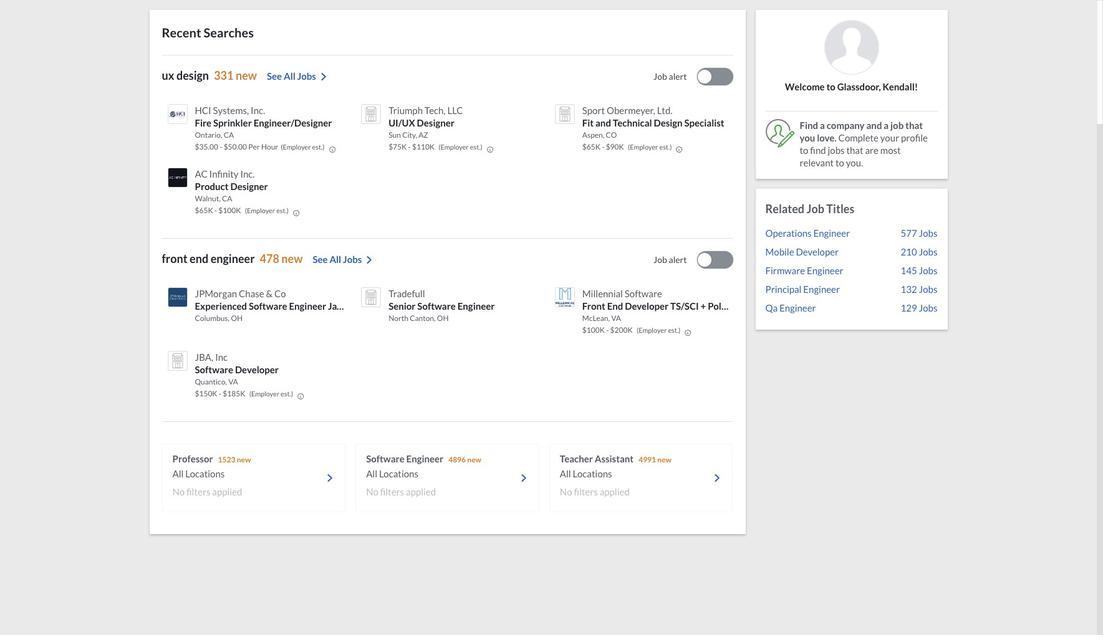 Task type: vqa. For each thing, say whether or not it's contained in the screenshot.
the bottommost "alert"
yes



Task type: describe. For each thing, give the bounding box(es) containing it.
job for 331 new
[[654, 71, 667, 82]]

back
[[442, 301, 463, 312]]

577
[[901, 228, 917, 239]]

ui/ux
[[389, 117, 415, 128]]

co
[[274, 288, 286, 299]]

oh inside jpmorgan chase & co experienced software engineer java / python (full stack or back end) columbus, oh
[[231, 314, 243, 323]]

- for city,
[[408, 142, 411, 152]]

senior
[[389, 301, 416, 312]]

jobs for mobile developer
[[919, 246, 938, 258]]

(employer for ui/ux designer
[[439, 143, 469, 151]]

software
[[366, 453, 405, 465]]

$120k
[[752, 301, 781, 312]]

- for design
[[602, 142, 605, 152]]

$185k
[[223, 389, 245, 399]]

tech,
[[425, 105, 446, 116]]

qa
[[766, 303, 778, 314]]

complete
[[839, 132, 879, 143]]

mobile developer
[[766, 246, 839, 258]]

$75k
[[389, 142, 407, 152]]

infinity
[[209, 168, 239, 180]]

stack
[[406, 301, 429, 312]]

$35.00 - $50.00 per hour (employer est.)
[[195, 142, 325, 152]]

product
[[195, 181, 229, 192]]

end)
[[465, 301, 483, 312]]

est.) for ca
[[276, 206, 289, 215]]

canton,
[[410, 314, 436, 323]]

1 a from the left
[[820, 120, 825, 131]]

jobs for qa engineer
[[919, 303, 938, 314]]

software inside millennial software front end developer ts/sci + polygraph $120k - $200k + 15% 401k mclean, va
[[625, 288, 662, 299]]

401k
[[844, 301, 865, 312]]

software inside tradefull senior software engineer north canton, oh
[[418, 301, 456, 312]]

tradefull
[[389, 288, 425, 299]]

end
[[607, 301, 623, 312]]

welcome
[[785, 81, 825, 92]]

jobs up /
[[343, 254, 362, 265]]

that for jobs
[[847, 145, 864, 156]]

(employer for front end developer ts/sci + polygraph $120k - $200k + 15% 401k
[[637, 326, 667, 334]]

&
[[266, 288, 273, 299]]

hci systems, inc. fire sprinkler engineer/designer ontario, ca
[[195, 105, 332, 140]]

filters for professor
[[187, 487, 211, 498]]

software engineer 4896 new all locations
[[366, 453, 482, 480]]

inc. for hci systems, inc.
[[251, 105, 265, 116]]

welcome to glassdoor, kendall!
[[785, 81, 918, 92]]

firmware
[[766, 265, 805, 276]]

jobs for principal engineer
[[919, 284, 938, 295]]

fit
[[582, 117, 594, 128]]

(employer for software developer
[[249, 390, 279, 398]]

software inside jpmorgan chase & co experienced software engineer java / python (full stack or back end) columbus, oh
[[249, 301, 287, 312]]

132
[[901, 284, 917, 295]]

and inside find a company and a job that you love.
[[867, 120, 882, 131]]

engineer for operations engineer
[[814, 228, 850, 239]]

jobs up "engineer/designer"
[[297, 70, 316, 82]]

all inside professor 1523 new all locations
[[172, 468, 184, 480]]

jobs for firmware engineer
[[919, 265, 938, 276]]

1 vertical spatial to
[[800, 145, 809, 156]]

engineer right the end
[[211, 252, 255, 266]]

tradefull senior software engineer north canton, oh
[[389, 288, 495, 323]]

145
[[901, 265, 917, 276]]

teacher
[[560, 453, 593, 465]]

and inside sport obermeyer, ltd. fit and technical design specialist aspen, co
[[596, 117, 611, 128]]

est.) for design
[[660, 143, 672, 151]]

chase
[[239, 288, 264, 299]]

see for 478 new
[[313, 254, 328, 265]]

developer inside millennial software front end developer ts/sci + polygraph $120k - $200k + 15% 401k mclean, va
[[625, 301, 669, 312]]

fire
[[195, 117, 212, 128]]

job alert for 331 new
[[654, 71, 687, 82]]

jobs for operations engineer
[[919, 228, 938, 239]]

filters for software
[[380, 487, 404, 498]]

ux design 331 new
[[162, 69, 257, 82]]

principal
[[766, 284, 802, 295]]

jpmorgan chase & co logo image
[[167, 288, 187, 308]]

job for 478 new
[[654, 254, 667, 265]]

all up jpmorgan chase & co experienced software engineer java / python (full stack or back end) columbus, oh
[[330, 254, 341, 265]]

ltd.
[[657, 105, 673, 116]]

oh inside tradefull senior software engineer north canton, oh
[[437, 314, 449, 323]]

systems,
[[213, 105, 249, 116]]

specialist
[[685, 117, 725, 128]]

(employer for fit and technical design specialist
[[628, 143, 658, 151]]

end
[[190, 252, 208, 266]]

alert for ux design 331 new
[[669, 71, 687, 82]]

operations engineer
[[766, 228, 850, 239]]

210
[[901, 246, 917, 258]]

columbus,
[[195, 314, 230, 323]]

1 vertical spatial job
[[807, 202, 825, 216]]

polygraph
[[708, 301, 751, 312]]

ux
[[162, 69, 174, 82]]

millennial
[[582, 288, 623, 299]]

2 + from the left
[[816, 301, 822, 312]]

2 vertical spatial to
[[836, 157, 845, 168]]

jpmorgan chase & co experienced software engineer java / python (full stack or back end) columbus, oh
[[195, 288, 483, 323]]

$50.00
[[224, 142, 247, 152]]

2 a from the left
[[884, 120, 889, 131]]

experienced
[[195, 301, 247, 312]]

ontario,
[[195, 130, 222, 140]]

teacher assistant 4991 new all locations
[[560, 453, 672, 480]]

python
[[354, 301, 384, 312]]

jobs
[[828, 145, 845, 156]]

$65k for product
[[195, 206, 213, 215]]

locations for teacher assistant
[[573, 468, 612, 480]]

company
[[827, 120, 865, 131]]

north
[[389, 314, 408, 323]]

triumph tech, llc ui/ux designer sun city, az
[[389, 105, 463, 140]]

va inside jba, inc software developer quantico, va
[[228, 377, 238, 387]]

operations
[[766, 228, 812, 239]]

professor
[[172, 453, 213, 465]]

no for professor
[[172, 487, 185, 498]]

/
[[349, 301, 352, 312]]

est.) for city,
[[470, 143, 483, 151]]

obermeyer,
[[607, 105, 655, 116]]

jba,
[[195, 352, 213, 363]]

no filters applied for teacher
[[560, 487, 630, 498]]

4896
[[449, 455, 466, 465]]

145 jobs
[[901, 265, 938, 276]]

jba, inc software developer quantico, va
[[195, 352, 279, 387]]

applied for engineer
[[406, 487, 436, 498]]

design
[[176, 69, 209, 82]]

new right 478
[[282, 252, 303, 266]]

all inside teacher assistant 4991 new all locations
[[560, 468, 571, 480]]

see for 331 new
[[267, 70, 282, 82]]

job
[[891, 120, 904, 131]]

per
[[248, 142, 260, 152]]

developer
[[796, 246, 839, 258]]

front end engineer 478 new
[[162, 252, 303, 266]]

technical
[[613, 117, 652, 128]]

$200k
[[610, 326, 633, 335]]

engineer/designer
[[254, 117, 332, 128]]

you
[[800, 132, 815, 143]]

co
[[606, 130, 617, 140]]

assistant
[[595, 453, 634, 465]]



Task type: locate. For each thing, give the bounding box(es) containing it.
2 horizontal spatial no
[[560, 487, 572, 498]]

ca inside ac infinity inc. product designer walnut, ca
[[222, 194, 232, 203]]

1 vertical spatial va
[[228, 377, 238, 387]]

all down teacher
[[560, 468, 571, 480]]

est.) inside the $65k - $100k (employer est.)
[[276, 206, 289, 215]]

see all jobs for 478 new
[[313, 254, 362, 265]]

see all jobs for 331 new
[[267, 70, 316, 82]]

2 alert from the top
[[669, 254, 687, 265]]

0 horizontal spatial see
[[267, 70, 282, 82]]

and up your
[[867, 120, 882, 131]]

engineer left 4896 on the bottom left of page
[[406, 453, 444, 465]]

1 applied from the left
[[212, 487, 242, 498]]

jobs right 132
[[919, 284, 938, 295]]

to down the you
[[800, 145, 809, 156]]

no filters applied
[[172, 487, 242, 498], [366, 487, 436, 498], [560, 487, 630, 498]]

(employer inside $75k - $110k (employer est.)
[[439, 143, 469, 151]]

applied down teacher assistant 4991 new all locations
[[600, 487, 630, 498]]

0 vertical spatial developer
[[625, 301, 669, 312]]

hci
[[195, 105, 211, 116]]

1 + from the left
[[701, 301, 706, 312]]

3 no filters applied from the left
[[560, 487, 630, 498]]

1 vertical spatial that
[[847, 145, 864, 156]]

designer inside ac infinity inc. product designer walnut, ca
[[230, 181, 268, 192]]

- for ca
[[214, 206, 217, 215]]

or
[[431, 301, 440, 312]]

all inside software engineer 4896 new all locations
[[366, 468, 377, 480]]

1 horizontal spatial to
[[827, 81, 836, 92]]

15%
[[824, 301, 842, 312]]

see all jobs link
[[267, 70, 329, 83], [313, 254, 374, 266]]

engineer for firmware engineer
[[807, 265, 844, 276]]

locations down the professor
[[185, 468, 225, 480]]

new inside professor 1523 new all locations
[[237, 455, 251, 465]]

that up you.
[[847, 145, 864, 156]]

locations inside professor 1523 new all locations
[[185, 468, 225, 480]]

designer for llc
[[417, 117, 455, 128]]

0 horizontal spatial no
[[172, 487, 185, 498]]

oh
[[231, 314, 243, 323], [437, 314, 449, 323]]

inc. right systems,
[[251, 105, 265, 116]]

va up $185k
[[228, 377, 238, 387]]

jpmorgan
[[195, 288, 237, 299]]

see all jobs link for front end engineer 478 new
[[313, 254, 374, 266]]

1 alert from the top
[[669, 71, 687, 82]]

a up love. at top
[[820, 120, 825, 131]]

0 vertical spatial see
[[267, 70, 282, 82]]

applied down professor 1523 new all locations
[[212, 487, 242, 498]]

locations down software
[[379, 468, 419, 480]]

2 applied from the left
[[406, 487, 436, 498]]

no down software
[[366, 487, 379, 498]]

jobs
[[297, 70, 316, 82], [919, 228, 938, 239], [919, 246, 938, 258], [343, 254, 362, 265], [919, 265, 938, 276], [919, 284, 938, 295], [919, 303, 938, 314]]

3 applied from the left
[[600, 487, 630, 498]]

$150k - $185k (employer est.)
[[195, 389, 293, 399]]

job alert up ltd.
[[654, 71, 687, 82]]

new right 4991
[[658, 455, 672, 465]]

0 horizontal spatial filters
[[187, 487, 211, 498]]

locations inside software engineer 4896 new all locations
[[379, 468, 419, 480]]

2 horizontal spatial applied
[[600, 487, 630, 498]]

all up "engineer/designer"
[[284, 70, 296, 82]]

va
[[611, 314, 621, 323], [228, 377, 238, 387]]

find
[[800, 120, 818, 131]]

1 vertical spatial $65k
[[195, 206, 213, 215]]

new for software engineer 4896 new all locations
[[467, 455, 482, 465]]

0 horizontal spatial oh
[[231, 314, 243, 323]]

va down end
[[611, 314, 621, 323]]

engineer inside jpmorgan chase & co experienced software engineer java / python (full stack or back end) columbus, oh
[[289, 301, 326, 312]]

that up profile
[[906, 120, 923, 131]]

aspen,
[[582, 130, 605, 140]]

$65k
[[582, 142, 601, 152], [195, 206, 213, 215]]

0 vertical spatial designer
[[417, 117, 455, 128]]

inc
[[215, 352, 228, 363]]

alert
[[669, 71, 687, 82], [669, 254, 687, 265]]

all
[[284, 70, 296, 82], [330, 254, 341, 265], [172, 468, 184, 480], [366, 468, 377, 480], [560, 468, 571, 480]]

find a company and a job that you love.
[[800, 120, 923, 143]]

mclean,
[[582, 314, 610, 323]]

2 oh from the left
[[437, 314, 449, 323]]

software down &
[[249, 301, 287, 312]]

no filters applied down software engineer 4896 new all locations
[[366, 487, 436, 498]]

filters down software
[[380, 487, 404, 498]]

sport
[[582, 105, 605, 116]]

alert up ts/sci
[[669, 254, 687, 265]]

0 vertical spatial that
[[906, 120, 923, 131]]

0 horizontal spatial va
[[228, 377, 238, 387]]

0 vertical spatial $100k
[[219, 206, 241, 215]]

a
[[820, 120, 825, 131], [884, 120, 889, 131]]

2 engineer from the left
[[458, 301, 495, 312]]

inc. inside ac infinity inc. product designer walnut, ca
[[240, 168, 255, 180]]

est.) inside $100k - $200k (employer est.)
[[668, 326, 681, 334]]

recent
[[162, 25, 201, 40]]

2 vertical spatial job
[[654, 254, 667, 265]]

designer for inc.
[[230, 181, 268, 192]]

$100k down mclean,
[[582, 326, 605, 335]]

all down the professor
[[172, 468, 184, 480]]

see up jpmorgan chase & co experienced software engineer java / python (full stack or back end) columbus, oh
[[313, 254, 328, 265]]

1 vertical spatial job alert
[[654, 254, 687, 265]]

0 vertical spatial $65k
[[582, 142, 601, 152]]

llc
[[447, 105, 463, 116]]

profile
[[901, 132, 928, 143]]

0 horizontal spatial no filters applied
[[172, 487, 242, 498]]

professor 1523 new all locations
[[172, 453, 251, 480]]

-
[[220, 142, 222, 152], [408, 142, 411, 152], [602, 142, 605, 152], [214, 206, 217, 215], [783, 301, 786, 312], [606, 326, 609, 335], [219, 389, 221, 399]]

1 no from the left
[[172, 487, 185, 498]]

see all jobs up jpmorgan chase & co experienced software engineer java / python (full stack or back end) columbus, oh
[[313, 254, 362, 265]]

1 oh from the left
[[231, 314, 243, 323]]

designer up the $65k - $100k (employer est.)
[[230, 181, 268, 192]]

0 horizontal spatial to
[[800, 145, 809, 156]]

0 horizontal spatial +
[[701, 301, 706, 312]]

1 horizontal spatial oh
[[437, 314, 449, 323]]

(employer inside $35.00 - $50.00 per hour (employer est.)
[[281, 143, 311, 151]]

walnut,
[[195, 194, 221, 203]]

principal engineer
[[766, 284, 840, 295]]

ac infinity inc. product designer walnut, ca
[[195, 168, 268, 203]]

(employer down ac infinity inc. product designer walnut, ca
[[245, 206, 275, 215]]

$65k down walnut,
[[195, 206, 213, 215]]

see all jobs link for ux design 331 new
[[267, 70, 329, 83]]

front
[[582, 301, 606, 312]]

(employer right $185k
[[249, 390, 279, 398]]

$100k - $200k (employer est.)
[[582, 326, 681, 335]]

software up the quantico, on the bottom left of page
[[195, 364, 233, 376]]

$65k - $90k (employer est.)
[[582, 142, 672, 152]]

millennial software logo image
[[555, 288, 575, 308]]

(employer right the $110k
[[439, 143, 469, 151]]

0 vertical spatial to
[[827, 81, 836, 92]]

new right 4896 on the bottom left of page
[[467, 455, 482, 465]]

inc. right infinity
[[240, 168, 255, 180]]

(employer for product designer
[[245, 206, 275, 215]]

engineer inside tradefull senior software engineer north canton, oh
[[458, 301, 495, 312]]

no for software
[[366, 487, 379, 498]]

software inside jba, inc software developer quantico, va
[[195, 364, 233, 376]]

relevant
[[800, 157, 834, 168]]

locations down teacher
[[573, 468, 612, 480]]

1 horizontal spatial see
[[313, 254, 328, 265]]

1 horizontal spatial designer
[[417, 117, 455, 128]]

job alert up ts/sci
[[654, 254, 687, 265]]

ca up the $65k - $100k (employer est.)
[[222, 194, 232, 203]]

see
[[267, 70, 282, 82], [313, 254, 328, 265]]

$75k - $110k (employer est.)
[[389, 142, 483, 152]]

new for ux design 331 new
[[236, 69, 257, 82]]

new right the 1523
[[237, 455, 251, 465]]

1 engineer from the left
[[289, 301, 326, 312]]

est.) for +
[[668, 326, 681, 334]]

no filters applied down professor 1523 new all locations
[[172, 487, 242, 498]]

oh down experienced
[[231, 314, 243, 323]]

to right welcome
[[827, 81, 836, 92]]

- left $90k
[[602, 142, 605, 152]]

alert for front end engineer 478 new
[[669, 254, 687, 265]]

see up hci systems, inc. fire sprinkler engineer/designer ontario, ca
[[267, 70, 282, 82]]

(employer right $200k
[[637, 326, 667, 334]]

and up co
[[596, 117, 611, 128]]

to down jobs
[[836, 157, 845, 168]]

1 horizontal spatial a
[[884, 120, 889, 131]]

designer inside triumph tech, llc ui/ux designer sun city, az
[[417, 117, 455, 128]]

est.) down design
[[660, 143, 672, 151]]

- inside millennial software front end developer ts/sci + polygraph $120k - $200k + 15% 401k mclean, va
[[783, 301, 786, 312]]

hci systems, inc. logo image
[[167, 104, 187, 124]]

0 vertical spatial alert
[[669, 71, 687, 82]]

sprinkler
[[213, 117, 252, 128]]

1 vertical spatial developer
[[235, 364, 279, 376]]

front
[[162, 252, 188, 266]]

0 horizontal spatial $100k
[[219, 206, 241, 215]]

2 locations from the left
[[379, 468, 419, 480]]

est.) down ts/sci
[[668, 326, 681, 334]]

- for +
[[606, 326, 609, 335]]

that for job
[[906, 120, 923, 131]]

developer inside jba, inc software developer quantico, va
[[235, 364, 279, 376]]

0 horizontal spatial developer
[[235, 364, 279, 376]]

find
[[810, 145, 826, 156]]

your
[[881, 132, 900, 143]]

triumph
[[389, 105, 423, 116]]

0 vertical spatial job
[[654, 71, 667, 82]]

1 vertical spatial $100k
[[582, 326, 605, 335]]

engineer down principal engineer
[[780, 303, 816, 314]]

software up $100k - $200k (employer est.)
[[625, 288, 662, 299]]

0 horizontal spatial designer
[[230, 181, 268, 192]]

- down walnut,
[[214, 206, 217, 215]]

2 horizontal spatial locations
[[573, 468, 612, 480]]

1 vertical spatial see all jobs
[[313, 254, 362, 265]]

inc.
[[251, 105, 265, 116], [240, 168, 255, 180]]

job alert for 478 new
[[654, 254, 687, 265]]

no for teacher
[[560, 487, 572, 498]]

(employer
[[281, 143, 311, 151], [439, 143, 469, 151], [628, 143, 658, 151], [245, 206, 275, 215], [637, 326, 667, 334], [249, 390, 279, 398]]

(employer down 'technical'
[[628, 143, 658, 151]]

2 no from the left
[[366, 487, 379, 498]]

- for ontario,
[[220, 142, 222, 152]]

applied down software engineer 4896 new all locations
[[406, 487, 436, 498]]

ca down sprinkler
[[224, 130, 234, 140]]

2 filters from the left
[[380, 487, 404, 498]]

est.) inside $75k - $110k (employer est.)
[[470, 143, 483, 151]]

2 horizontal spatial to
[[836, 157, 845, 168]]

0 horizontal spatial and
[[596, 117, 611, 128]]

478
[[260, 252, 279, 266]]

new
[[236, 69, 257, 82], [282, 252, 303, 266], [237, 455, 251, 465], [467, 455, 482, 465], [658, 455, 672, 465]]

1 locations from the left
[[185, 468, 225, 480]]

3 filters from the left
[[574, 487, 598, 498]]

1 horizontal spatial engineer
[[458, 301, 495, 312]]

job
[[654, 71, 667, 82], [807, 202, 825, 216], [654, 254, 667, 265]]

$90k
[[606, 142, 624, 152]]

- left $200k
[[606, 326, 609, 335]]

engineer
[[814, 228, 850, 239], [211, 252, 255, 266], [807, 265, 844, 276], [804, 284, 840, 295], [780, 303, 816, 314], [406, 453, 444, 465]]

engineer for principal engineer
[[804, 284, 840, 295]]

(employer inside the $65k - $100k (employer est.)
[[245, 206, 275, 215]]

1 horizontal spatial applied
[[406, 487, 436, 498]]

0 horizontal spatial that
[[847, 145, 864, 156]]

sun
[[389, 130, 401, 140]]

(employer down "engineer/designer"
[[281, 143, 311, 151]]

engineer inside software engineer 4896 new all locations
[[406, 453, 444, 465]]

no down teacher
[[560, 487, 572, 498]]

0 horizontal spatial engineer
[[289, 301, 326, 312]]

1 horizontal spatial and
[[867, 120, 882, 131]]

0 vertical spatial see all jobs link
[[267, 70, 329, 83]]

new right 331 at top left
[[236, 69, 257, 82]]

(employer inside $100k - $200k (employer est.)
[[637, 326, 667, 334]]

engineer for qa engineer
[[780, 303, 816, 314]]

ac infinity inc. logo image
[[167, 168, 187, 188]]

2 horizontal spatial no filters applied
[[560, 487, 630, 498]]

developer up $100k - $200k (employer est.)
[[625, 301, 669, 312]]

1 vertical spatial see
[[313, 254, 328, 265]]

engineer left java
[[289, 301, 326, 312]]

est.) right $185k
[[281, 390, 293, 398]]

1 vertical spatial designer
[[230, 181, 268, 192]]

331
[[214, 69, 234, 82]]

new inside teacher assistant 4991 new all locations
[[658, 455, 672, 465]]

applied for assistant
[[600, 487, 630, 498]]

1 job alert from the top
[[654, 71, 687, 82]]

engineer down developer
[[807, 265, 844, 276]]

va inside millennial software front end developer ts/sci + polygraph $120k - $200k + 15% 401k mclean, va
[[611, 314, 621, 323]]

est.) inside $35.00 - $50.00 per hour (employer est.)
[[312, 143, 325, 151]]

developer
[[625, 301, 669, 312], [235, 364, 279, 376]]

- right '$75k'
[[408, 142, 411, 152]]

$65k for fit
[[582, 142, 601, 152]]

1 horizontal spatial $100k
[[582, 326, 605, 335]]

searches
[[204, 25, 254, 40]]

engineer right or
[[458, 301, 495, 312]]

complete your profile to find jobs that are most relevant to you.
[[800, 132, 928, 168]]

engineer up developer
[[814, 228, 850, 239]]

- left $50.00
[[220, 142, 222, 152]]

0 horizontal spatial locations
[[185, 468, 225, 480]]

filters down professor 1523 new all locations
[[187, 487, 211, 498]]

hour
[[261, 142, 278, 152]]

est.) right the $110k
[[470, 143, 483, 151]]

developer up "$150k - $185k (employer est.)"
[[235, 364, 279, 376]]

0 vertical spatial see all jobs
[[267, 70, 316, 82]]

- right qa
[[783, 301, 786, 312]]

that inside find a company and a job that you love.
[[906, 120, 923, 131]]

see all jobs up "engineer/designer"
[[267, 70, 316, 82]]

2 horizontal spatial filters
[[574, 487, 598, 498]]

1 horizontal spatial developer
[[625, 301, 669, 312]]

inc. inside hci systems, inc. fire sprinkler engineer/designer ontario, ca
[[251, 105, 265, 116]]

0 horizontal spatial applied
[[212, 487, 242, 498]]

no filters applied down teacher assistant 4991 new all locations
[[560, 487, 630, 498]]

engineer for software engineer 4896 new all locations
[[406, 453, 444, 465]]

1 horizontal spatial $65k
[[582, 142, 601, 152]]

$35.00
[[195, 142, 218, 152]]

0 vertical spatial job alert
[[654, 71, 687, 82]]

see all jobs
[[267, 70, 316, 82], [313, 254, 362, 265]]

jobs right 577
[[919, 228, 938, 239]]

1 horizontal spatial filters
[[380, 487, 404, 498]]

no filters applied for software
[[366, 487, 436, 498]]

new inside software engineer 4896 new all locations
[[467, 455, 482, 465]]

see all jobs link up "engineer/designer"
[[267, 70, 329, 83]]

quantico,
[[195, 377, 227, 387]]

1 vertical spatial see all jobs link
[[313, 254, 374, 266]]

no
[[172, 487, 185, 498], [366, 487, 379, 498], [560, 487, 572, 498]]

ca
[[224, 130, 234, 140], [222, 194, 232, 203]]

est.) inside "$150k - $185k (employer est.)"
[[281, 390, 293, 398]]

0 horizontal spatial $65k
[[195, 206, 213, 215]]

jobs right 145
[[919, 265, 938, 276]]

oh down or
[[437, 314, 449, 323]]

design
[[654, 117, 683, 128]]

est.) down "engineer/designer"
[[312, 143, 325, 151]]

$100k down ac infinity inc. product designer walnut, ca
[[219, 206, 241, 215]]

filters down teacher
[[574, 487, 598, 498]]

filters for teacher
[[574, 487, 598, 498]]

0 vertical spatial va
[[611, 314, 621, 323]]

jobs right 210
[[919, 246, 938, 258]]

ca inside hci systems, inc. fire sprinkler engineer/designer ontario, ca
[[224, 130, 234, 140]]

3 locations from the left
[[573, 468, 612, 480]]

$150k
[[195, 389, 217, 399]]

related job titles
[[766, 202, 855, 216]]

1 horizontal spatial +
[[816, 301, 822, 312]]

(employer inside the $65k - $90k (employer est.)
[[628, 143, 658, 151]]

designer
[[417, 117, 455, 128], [230, 181, 268, 192]]

0 vertical spatial inc.
[[251, 105, 265, 116]]

see all jobs link up jpmorgan chase & co experienced software engineer java / python (full stack or back end) columbus, oh
[[313, 254, 374, 266]]

$100k
[[219, 206, 241, 215], [582, 326, 605, 335]]

inc. for ac infinity inc.
[[240, 168, 255, 180]]

1 vertical spatial ca
[[222, 194, 232, 203]]

jobs right 129
[[919, 303, 938, 314]]

1 no filters applied from the left
[[172, 487, 242, 498]]

no filters applied for professor
[[172, 487, 242, 498]]

1 horizontal spatial va
[[611, 314, 621, 323]]

new for teacher assistant 4991 new all locations
[[658, 455, 672, 465]]

- right "$150k"
[[219, 389, 221, 399]]

designer down tech,
[[417, 117, 455, 128]]

are
[[865, 145, 879, 156]]

no down the professor
[[172, 487, 185, 498]]

applied for 1523
[[212, 487, 242, 498]]

a left job
[[884, 120, 889, 131]]

java
[[328, 301, 347, 312]]

129 jobs
[[901, 303, 938, 314]]

132 jobs
[[901, 284, 938, 295]]

1 horizontal spatial no filters applied
[[366, 487, 436, 498]]

est.) up 478
[[276, 206, 289, 215]]

$200k
[[788, 301, 815, 312]]

alert up ltd.
[[669, 71, 687, 82]]

locations inside teacher assistant 4991 new all locations
[[573, 468, 612, 480]]

1 vertical spatial alert
[[669, 254, 687, 265]]

filters
[[187, 487, 211, 498], [380, 487, 404, 498], [574, 487, 598, 498]]

3 no from the left
[[560, 487, 572, 498]]

$65k - $100k (employer est.)
[[195, 206, 289, 215]]

$65k down aspen,
[[582, 142, 601, 152]]

software up canton,
[[418, 301, 456, 312]]

0 horizontal spatial a
[[820, 120, 825, 131]]

1 horizontal spatial locations
[[379, 468, 419, 480]]

1 horizontal spatial no
[[366, 487, 379, 498]]

(employer inside "$150k - $185k (employer est.)"
[[249, 390, 279, 398]]

0 vertical spatial ca
[[224, 130, 234, 140]]

1 vertical spatial inc.
[[240, 168, 255, 180]]

titles
[[827, 202, 855, 216]]

est.) inside the $65k - $90k (employer est.)
[[660, 143, 672, 151]]

+
[[701, 301, 706, 312], [816, 301, 822, 312]]

engineer up 15%
[[804, 284, 840, 295]]

2 no filters applied from the left
[[366, 487, 436, 498]]

129
[[901, 303, 917, 314]]

2 job alert from the top
[[654, 254, 687, 265]]

locations for software engineer
[[379, 468, 419, 480]]

+ right ts/sci
[[701, 301, 706, 312]]

all down software
[[366, 468, 377, 480]]

+ left 15%
[[816, 301, 822, 312]]

1 horizontal spatial that
[[906, 120, 923, 131]]

you.
[[846, 157, 863, 168]]

1 filters from the left
[[187, 487, 211, 498]]

that inside 'complete your profile to find jobs that are most relevant to you.'
[[847, 145, 864, 156]]



